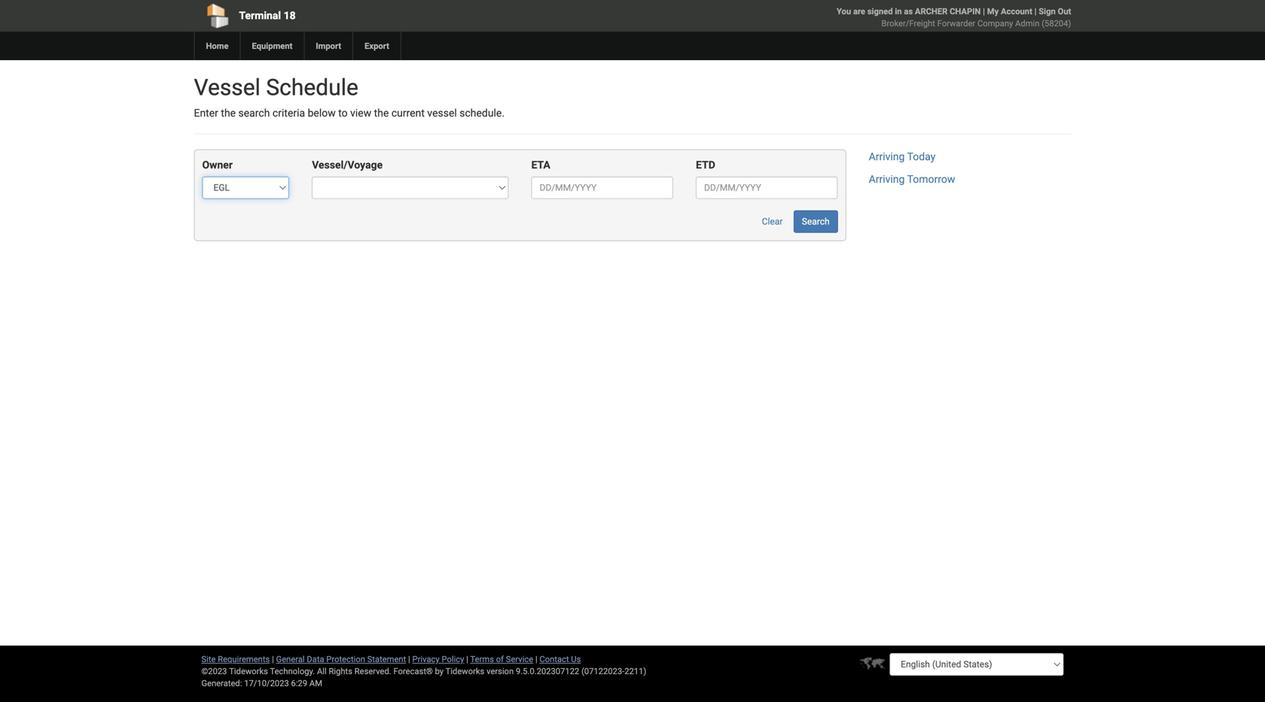 Task type: vqa. For each thing, say whether or not it's contained in the screenshot.
10/04/2023
no



Task type: locate. For each thing, give the bounding box(es) containing it.
2 the from the left
[[374, 107, 389, 119]]

data
[[307, 655, 324, 665]]

as
[[904, 6, 913, 16]]

site requirements link
[[201, 655, 270, 665]]

of
[[496, 655, 504, 665]]

are
[[853, 6, 865, 16]]

sign
[[1039, 6, 1056, 16]]

schedule.
[[460, 107, 505, 119]]

search
[[802, 216, 830, 227]]

you are signed in as archer chapin | my account | sign out broker/freight forwarder company admin (58204)
[[837, 6, 1071, 28]]

version
[[487, 667, 514, 677]]

0 vertical spatial arriving
[[869, 151, 905, 163]]

| up 9.5.0.202307122
[[535, 655, 538, 665]]

| left general
[[272, 655, 274, 665]]

1 vertical spatial arriving
[[869, 173, 905, 186]]

2 arriving from the top
[[869, 173, 905, 186]]

privacy
[[412, 655, 440, 665]]

terminal 18 link
[[194, 0, 546, 32]]

us
[[571, 655, 581, 665]]

©2023 tideworks
[[201, 667, 268, 677]]

terminal
[[239, 9, 281, 22]]

(58204)
[[1042, 18, 1071, 28]]

forecast®
[[394, 667, 433, 677]]

below
[[308, 107, 336, 119]]

terms of service link
[[470, 655, 533, 665]]

the right enter
[[221, 107, 236, 119]]

rights
[[329, 667, 352, 677]]

contact
[[540, 655, 569, 665]]

vessel schedule enter the search criteria below to view the current vessel schedule.
[[194, 74, 505, 119]]

arriving tomorrow link
[[869, 173, 955, 186]]

by
[[435, 667, 444, 677]]

terms
[[470, 655, 494, 665]]

my account link
[[987, 6, 1032, 16]]

|
[[983, 6, 985, 16], [1035, 6, 1037, 16], [272, 655, 274, 665], [408, 655, 410, 665], [466, 655, 468, 665], [535, 655, 538, 665]]

clear button
[[754, 210, 791, 233]]

ETD text field
[[696, 177, 838, 199]]

current
[[391, 107, 425, 119]]

export link
[[353, 32, 401, 60]]

chapin
[[950, 6, 981, 16]]

broker/freight
[[882, 18, 935, 28]]

vessel/voyage
[[312, 159, 383, 171]]

the right view
[[374, 107, 389, 119]]

import
[[316, 41, 341, 51]]

view
[[350, 107, 371, 119]]

0 horizontal spatial the
[[221, 107, 236, 119]]

9.5.0.202307122
[[516, 667, 579, 677]]

etd
[[696, 159, 715, 171]]

arriving up arriving tomorrow link
[[869, 151, 905, 163]]

arriving down the arriving today
[[869, 173, 905, 186]]

1 horizontal spatial the
[[374, 107, 389, 119]]

criteria
[[273, 107, 305, 119]]

arriving
[[869, 151, 905, 163], [869, 173, 905, 186]]

forwarder
[[937, 18, 975, 28]]

the
[[221, 107, 236, 119], [374, 107, 389, 119]]

today
[[907, 151, 936, 163]]

arriving today
[[869, 151, 936, 163]]

am
[[309, 679, 322, 689]]

1 arriving from the top
[[869, 151, 905, 163]]



Task type: describe. For each thing, give the bounding box(es) containing it.
ETA text field
[[531, 177, 673, 199]]

import link
[[304, 32, 353, 60]]

my
[[987, 6, 999, 16]]

owner
[[202, 159, 233, 171]]

site
[[201, 655, 216, 665]]

enter
[[194, 107, 218, 119]]

archer
[[915, 6, 948, 16]]

2211)
[[625, 667, 646, 677]]

home link
[[194, 32, 240, 60]]

vessel
[[194, 74, 261, 101]]

sign out link
[[1039, 6, 1071, 16]]

signed
[[867, 6, 893, 16]]

arriving tomorrow
[[869, 173, 955, 186]]

search button
[[794, 210, 838, 233]]

| left sign
[[1035, 6, 1037, 16]]

6:29
[[291, 679, 307, 689]]

17/10/2023
[[244, 679, 289, 689]]

you
[[837, 6, 851, 16]]

out
[[1058, 6, 1071, 16]]

service
[[506, 655, 533, 665]]

clear
[[762, 216, 783, 227]]

statement
[[367, 655, 406, 665]]

to
[[338, 107, 348, 119]]

search
[[238, 107, 270, 119]]

arriving for arriving today
[[869, 151, 905, 163]]

in
[[895, 6, 902, 16]]

home
[[206, 41, 229, 51]]

generated:
[[201, 679, 242, 689]]

general data protection statement link
[[276, 655, 406, 665]]

general
[[276, 655, 305, 665]]

schedule
[[266, 74, 358, 101]]

equipment
[[252, 41, 292, 51]]

export
[[365, 41, 389, 51]]

tomorrow
[[907, 173, 955, 186]]

| left my
[[983, 6, 985, 16]]

account
[[1001, 6, 1032, 16]]

technology.
[[270, 667, 315, 677]]

| up the forecast® at the bottom left
[[408, 655, 410, 665]]

equipment link
[[240, 32, 304, 60]]

all
[[317, 667, 327, 677]]

contact us link
[[540, 655, 581, 665]]

arriving for arriving tomorrow
[[869, 173, 905, 186]]

protection
[[326, 655, 365, 665]]

vessel
[[427, 107, 457, 119]]

company
[[978, 18, 1013, 28]]

18
[[284, 9, 296, 22]]

privacy policy link
[[412, 655, 464, 665]]

arriving today link
[[869, 151, 936, 163]]

1 the from the left
[[221, 107, 236, 119]]

eta
[[531, 159, 550, 171]]

terminal 18
[[239, 9, 296, 22]]

tideworks
[[446, 667, 484, 677]]

| up tideworks
[[466, 655, 468, 665]]

(07122023-
[[581, 667, 625, 677]]

reserved.
[[355, 667, 391, 677]]

policy
[[442, 655, 464, 665]]

site requirements | general data protection statement | privacy policy | terms of service | contact us ©2023 tideworks technology. all rights reserved. forecast® by tideworks version 9.5.0.202307122 (07122023-2211) generated: 17/10/2023 6:29 am
[[201, 655, 646, 689]]

requirements
[[218, 655, 270, 665]]

admin
[[1015, 18, 1040, 28]]



